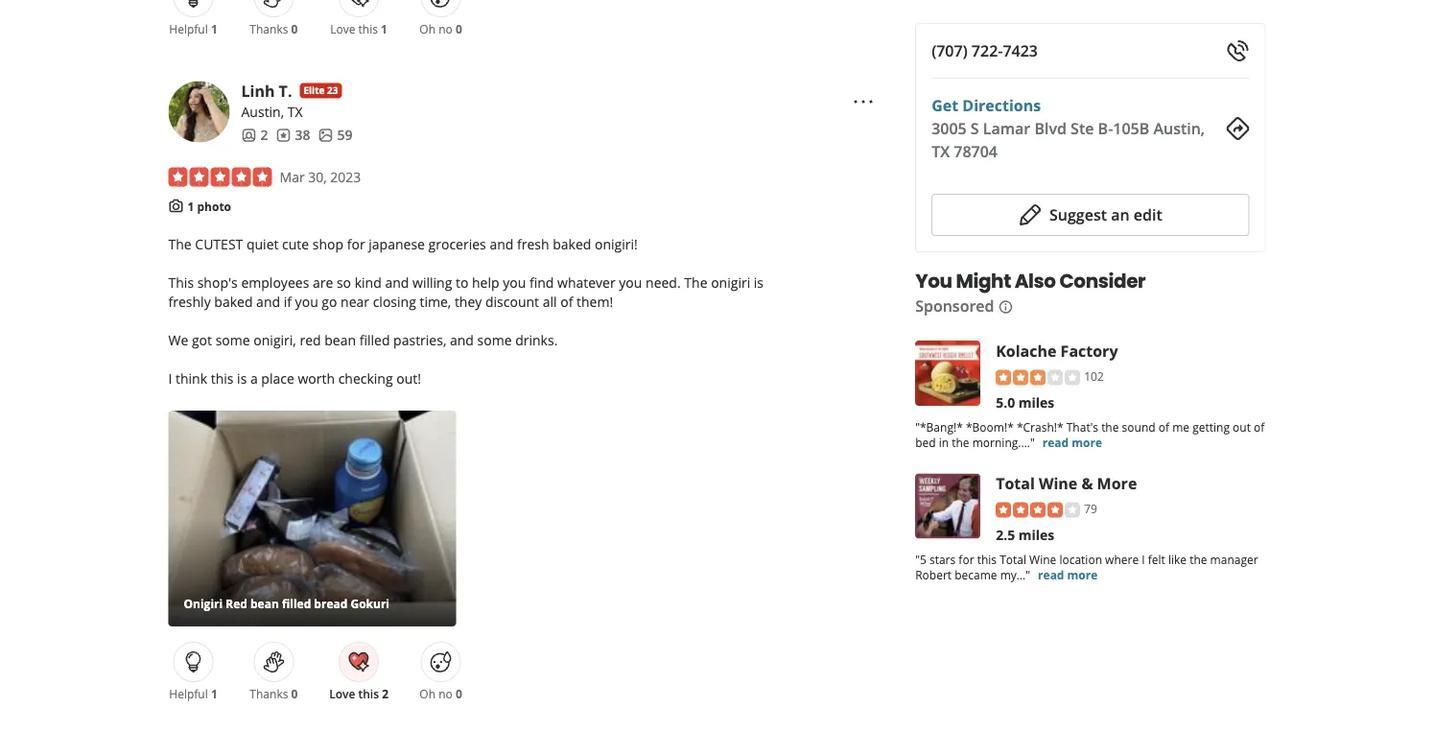 Task type: locate. For each thing, give the bounding box(es) containing it.
sound
[[1123, 419, 1156, 435]]

1 horizontal spatial some
[[478, 331, 512, 349]]

2 no from the top
[[439, 686, 453, 702]]

0 vertical spatial 2
[[261, 126, 268, 144]]

0 vertical spatial no
[[439, 21, 453, 37]]

getting
[[1193, 419, 1230, 435]]

oh for 1
[[420, 21, 436, 37]]

if
[[284, 292, 292, 311]]

you up the discount
[[503, 273, 526, 291]]

closing
[[373, 292, 416, 311]]

1 oh no 0 from the top
[[420, 21, 462, 37]]

i
[[168, 369, 172, 387], [1142, 552, 1146, 568]]

helpful for love this 1
[[169, 21, 208, 37]]

read more link for wine
[[1039, 567, 1098, 583]]

0 horizontal spatial 2
[[261, 126, 268, 144]]

baked down shop's
[[214, 292, 253, 311]]

austin, inside get directions 3005 s lamar blvd ste b-105b austin, tx 78704
[[1154, 118, 1206, 139]]

no
[[439, 21, 453, 37], [439, 686, 453, 702]]

1 vertical spatial thanks
[[250, 686, 288, 702]]

read more up total wine & more
[[1043, 435, 1103, 450]]

of right "out"
[[1255, 419, 1265, 435]]

baked right fresh
[[553, 235, 592, 253]]

1 vertical spatial i
[[1142, 552, 1146, 568]]

tx
[[288, 103, 303, 121], [932, 141, 950, 162]]

b-
[[1099, 118, 1114, 139]]

2 inside friends element
[[261, 126, 268, 144]]

2.5
[[996, 526, 1016, 544]]

more left where
[[1068, 567, 1098, 583]]

2 horizontal spatial of
[[1255, 419, 1265, 435]]

tx down 3005
[[932, 141, 950, 162]]

read more link
[[1043, 435, 1103, 450], [1039, 567, 1098, 583]]

0 horizontal spatial for
[[347, 235, 365, 253]]

0 vertical spatial more
[[1072, 435, 1103, 450]]

0 vertical spatial oh
[[420, 21, 436, 37]]

directions
[[963, 95, 1042, 116]]

elite
[[304, 84, 325, 97]]

read for factory
[[1043, 435, 1069, 450]]

total down 2.5
[[1000, 552, 1027, 568]]

became
[[955, 567, 998, 583]]

read more right my…"
[[1039, 567, 1098, 583]]

1 no from the top
[[439, 21, 453, 37]]

the down 16 camera v2 image
[[168, 235, 192, 253]]

is left a
[[237, 369, 247, 387]]

love this 1
[[330, 21, 388, 37]]

24 pencil v2 image
[[1019, 203, 1042, 227]]

1 vertical spatial helpful 1
[[169, 686, 218, 702]]

oh
[[420, 21, 436, 37], [420, 686, 436, 702]]

i left the think
[[168, 369, 172, 387]]

more for wine
[[1068, 567, 1098, 583]]

1 miles from the top
[[1019, 393, 1055, 412]]

1 vertical spatial more
[[1068, 567, 1098, 583]]

in
[[939, 435, 949, 450]]

oh no 0 right (2 reactions) element
[[420, 686, 462, 702]]

miles for total
[[1019, 526, 1055, 544]]

1 thanks from the top
[[250, 21, 288, 37]]

love for love this 2
[[329, 686, 355, 702]]

1 photo link
[[188, 198, 231, 214]]

the right that's
[[1102, 419, 1120, 435]]

i left felt
[[1142, 552, 1146, 568]]

read more
[[1043, 435, 1103, 450], [1039, 567, 1098, 583]]

get directions 3005 s lamar blvd ste b-105b austin, tx 78704
[[932, 95, 1206, 162]]

0 vertical spatial helpful
[[169, 21, 208, 37]]

got
[[192, 331, 212, 349]]

1 vertical spatial baked
[[214, 292, 253, 311]]

(2 reactions) element
[[382, 686, 389, 702]]

0 vertical spatial read more link
[[1043, 435, 1103, 450]]

miles up *crash!*
[[1019, 393, 1055, 412]]

for inside "5 stars for this total wine location where i felt like the manager robert became my…"
[[959, 552, 975, 568]]

the right in
[[952, 435, 970, 450]]

menu image
[[852, 90, 876, 113]]

find
[[530, 273, 554, 291]]

2 thanks 0 from the top
[[250, 686, 298, 702]]

of left me
[[1159, 419, 1170, 435]]

1 some from the left
[[216, 331, 250, 349]]

0 horizontal spatial you
[[295, 292, 318, 311]]

where
[[1106, 552, 1139, 568]]

thanks up linh t. link
[[250, 21, 288, 37]]

oh no 0 right 'love this 1'
[[420, 21, 462, 37]]

read more for wine
[[1039, 567, 1098, 583]]

cutest
[[195, 235, 243, 253]]

miles
[[1019, 393, 1055, 412], [1019, 526, 1055, 544]]

2 thanks from the top
[[250, 686, 288, 702]]

you
[[503, 273, 526, 291], [619, 273, 643, 291], [295, 292, 318, 311]]

0 vertical spatial the
[[168, 235, 192, 253]]

helpful 1 for love this 1
[[169, 21, 218, 37]]

1 vertical spatial love
[[329, 686, 355, 702]]

baked inside this shop's employees are so kind and willing to help you find whatever you need. the onigiri is freshly baked and if you go near closing time, they discount all of them!
[[214, 292, 253, 311]]

of
[[561, 292, 573, 311], [1159, 419, 1170, 435], [1255, 419, 1265, 435]]

1 vertical spatial miles
[[1019, 526, 1055, 544]]

read more for factory
[[1043, 435, 1103, 450]]

read right my…"
[[1039, 567, 1065, 583]]

no right (2 reactions) element
[[439, 686, 453, 702]]

an
[[1112, 204, 1130, 225]]

suggest an edit
[[1050, 204, 1163, 225]]

1 helpful 1 from the top
[[169, 21, 218, 37]]

1 thanks 0 from the top
[[250, 21, 298, 37]]

thanks 0
[[250, 21, 298, 37], [250, 686, 298, 702]]

love up 23
[[330, 21, 356, 37]]

1 vertical spatial oh no 0
[[420, 686, 462, 702]]

mar 30, 2023
[[280, 168, 361, 186]]

felt
[[1149, 552, 1166, 568]]

2 horizontal spatial the
[[1190, 552, 1208, 568]]

shop's
[[197, 273, 238, 291]]

1 vertical spatial read
[[1039, 567, 1065, 583]]

read for wine
[[1039, 567, 1065, 583]]

some right the 'got'
[[216, 331, 250, 349]]

1 vertical spatial the
[[685, 273, 708, 291]]

read more link up total wine & more
[[1043, 435, 1103, 450]]

thanks left love this 2 in the bottom left of the page
[[250, 686, 288, 702]]

tx up reviews element on the left top of page
[[288, 103, 303, 121]]

read more link right my…"
[[1039, 567, 1098, 583]]

the
[[1102, 419, 1120, 435], [952, 435, 970, 450], [1190, 552, 1208, 568]]

0 vertical spatial baked
[[553, 235, 592, 253]]

2 helpful 1 from the top
[[169, 686, 218, 702]]

"*bang!*
[[916, 419, 963, 435]]

0 vertical spatial love
[[330, 21, 356, 37]]

1 vertical spatial helpful
[[169, 686, 208, 702]]

0 horizontal spatial of
[[561, 292, 573, 311]]

time,
[[420, 292, 451, 311]]

0 vertical spatial miles
[[1019, 393, 1055, 412]]

oh right 'love this 1'
[[420, 21, 436, 37]]

0 horizontal spatial austin,
[[241, 103, 284, 121]]

1 vertical spatial wine
[[1030, 552, 1057, 568]]

0 horizontal spatial some
[[216, 331, 250, 349]]

we
[[168, 331, 188, 349]]

1 horizontal spatial baked
[[553, 235, 592, 253]]

oh right (2 reactions) element
[[420, 686, 436, 702]]

0 horizontal spatial baked
[[214, 292, 253, 311]]

0 vertical spatial tx
[[288, 103, 303, 121]]

30,
[[308, 168, 327, 186]]

1 vertical spatial tx
[[932, 141, 950, 162]]

you right if
[[295, 292, 318, 311]]

oh no 0
[[420, 21, 462, 37], [420, 686, 462, 702]]

austin, down linh t. link
[[241, 103, 284, 121]]

the inside "5 stars for this total wine location where i felt like the manager robert became my…"
[[1190, 552, 1208, 568]]

16 camera v2 image
[[168, 198, 184, 214]]

1 helpful from the top
[[169, 21, 208, 37]]

16 review v2 image
[[276, 128, 291, 143]]

thanks for love this 2
[[250, 686, 288, 702]]

0 vertical spatial helpful 1
[[169, 21, 218, 37]]

total wine & more link
[[996, 473, 1138, 494]]

1 vertical spatial oh
[[420, 686, 436, 702]]

austin, inside elite 23 austin, tx
[[241, 103, 284, 121]]

2
[[261, 126, 268, 144], [382, 686, 389, 702]]

23
[[327, 84, 338, 97]]

t.
[[279, 80, 292, 101]]

1 horizontal spatial tx
[[932, 141, 950, 162]]

this
[[359, 21, 378, 37], [211, 369, 234, 387], [978, 552, 997, 568], [358, 686, 379, 702]]

1 vertical spatial for
[[959, 552, 975, 568]]

and up closing
[[385, 273, 409, 291]]

total inside "5 stars for this total wine location where i felt like the manager robert became my…"
[[1000, 552, 1027, 568]]

1 vertical spatial read more
[[1039, 567, 1098, 583]]

some left drinks.
[[478, 331, 512, 349]]

0 vertical spatial read
[[1043, 435, 1069, 450]]

7423
[[1003, 40, 1038, 61]]

mar
[[280, 168, 305, 186]]

1 vertical spatial 2
[[382, 686, 389, 702]]

elite 23 austin, tx
[[241, 84, 338, 121]]

linh t.
[[241, 80, 292, 101]]

miles down 4 star rating image
[[1019, 526, 1055, 544]]

thanks 0 up linh t. link
[[250, 21, 298, 37]]

1
[[211, 21, 218, 37], [381, 21, 388, 37], [188, 198, 194, 214], [211, 686, 218, 702]]

2 helpful from the top
[[169, 686, 208, 702]]

of right all
[[561, 292, 573, 311]]

16 info v2 image
[[999, 299, 1014, 315]]

fresh
[[517, 235, 550, 253]]

1 horizontal spatial the
[[685, 273, 708, 291]]

for right stars
[[959, 552, 975, 568]]

austin, right 105b
[[1154, 118, 1206, 139]]

1 vertical spatial total
[[1000, 552, 1027, 568]]

manager
[[1211, 552, 1259, 568]]

total
[[996, 473, 1035, 494], [1000, 552, 1027, 568]]

0 horizontal spatial the
[[168, 235, 192, 253]]

0 horizontal spatial tx
[[288, 103, 303, 121]]

0
[[291, 21, 298, 37], [456, 21, 462, 37], [291, 686, 298, 702], [456, 686, 462, 702]]

2 miles from the top
[[1019, 526, 1055, 544]]

0 vertical spatial oh no 0
[[420, 21, 462, 37]]

1 oh from the top
[[420, 21, 436, 37]]

love for love this 1
[[330, 21, 356, 37]]

38
[[295, 126, 310, 144]]

0 horizontal spatial the
[[952, 435, 970, 450]]

helpful 1 for love this 2
[[169, 686, 218, 702]]

(707)
[[932, 40, 968, 61]]

blvd
[[1035, 118, 1067, 139]]

1 horizontal spatial austin,
[[1154, 118, 1206, 139]]

filled
[[360, 331, 390, 349]]

out
[[1233, 419, 1252, 435]]

0 vertical spatial i
[[168, 369, 172, 387]]

thanks 0 left love this 2 in the bottom left of the page
[[250, 686, 298, 702]]

kolache
[[996, 340, 1057, 361]]

baked
[[553, 235, 592, 253], [214, 292, 253, 311]]

bed
[[916, 435, 936, 450]]

is right onigiri
[[754, 273, 764, 291]]

wine down 2.5 miles
[[1030, 552, 1057, 568]]

(1 reaction) element for love this 2
[[211, 686, 218, 702]]

for right shop
[[347, 235, 365, 253]]

1 horizontal spatial for
[[959, 552, 975, 568]]

0 vertical spatial read more
[[1043, 435, 1103, 450]]

2 oh no 0 from the top
[[420, 686, 462, 702]]

79
[[1085, 501, 1098, 517]]

love left (2 reactions) element
[[329, 686, 355, 702]]

1 vertical spatial read more link
[[1039, 567, 1098, 583]]

more up &
[[1072, 435, 1103, 450]]

1 horizontal spatial is
[[754, 273, 764, 291]]

5.0 miles
[[996, 393, 1055, 412]]

0 vertical spatial is
[[754, 273, 764, 291]]

16 friends v2 image
[[241, 128, 257, 143]]

0 horizontal spatial is
[[237, 369, 247, 387]]

1 horizontal spatial i
[[1142, 552, 1146, 568]]

0 vertical spatial thanks
[[250, 21, 288, 37]]

the right like
[[1190, 552, 1208, 568]]

no right 'love this 1'
[[439, 21, 453, 37]]

thanks 0 for love this 2
[[250, 686, 298, 702]]

you left need.
[[619, 273, 643, 291]]

are
[[313, 273, 333, 291]]

read up total wine & more
[[1043, 435, 1069, 450]]

1 horizontal spatial you
[[503, 273, 526, 291]]

total up 4 star rating image
[[996, 473, 1035, 494]]

the right need.
[[685, 273, 708, 291]]

wine left &
[[1039, 473, 1078, 494]]

friends element
[[241, 125, 268, 145]]

s
[[971, 118, 980, 139]]

1 vertical spatial no
[[439, 686, 453, 702]]

(1 reaction) element
[[211, 21, 218, 37], [381, 21, 388, 37], [211, 686, 218, 702]]

1 vertical spatial thanks 0
[[250, 686, 298, 702]]

"5
[[916, 552, 927, 568]]

quiet
[[247, 235, 279, 253]]

is inside this shop's employees are so kind and willing to help you find whatever you need. the onigiri is freshly baked and if you go near closing time, they discount all of them!
[[754, 273, 764, 291]]

(0 reactions) element
[[291, 21, 298, 37], [456, 21, 462, 37], [291, 686, 298, 702], [456, 686, 462, 702]]

2 some from the left
[[478, 331, 512, 349]]

0 vertical spatial thanks 0
[[250, 21, 298, 37]]

2 oh from the top
[[420, 686, 436, 702]]



Task type: describe. For each thing, give the bounding box(es) containing it.
japanese
[[369, 235, 425, 253]]

more
[[1098, 473, 1138, 494]]

24 directions v2 image
[[1227, 117, 1250, 140]]

and left if
[[256, 292, 280, 311]]

ste
[[1071, 118, 1095, 139]]

photos element
[[318, 125, 353, 145]]

cute
[[282, 235, 309, 253]]

*crash!*
[[1017, 419, 1064, 435]]

think
[[176, 369, 207, 387]]

2 horizontal spatial you
[[619, 273, 643, 291]]

checking
[[338, 369, 393, 387]]

"*bang!* *boom!* *crash!* that's the sound of me getting out of bed in the morning.…"
[[916, 419, 1265, 450]]

go
[[322, 292, 337, 311]]

robert
[[916, 567, 952, 583]]

you might also consider
[[916, 268, 1146, 295]]

the cutest quiet cute shop for japanese groceries and fresh baked onigiri!
[[168, 235, 638, 253]]

102
[[1085, 368, 1104, 384]]

morning.…"
[[973, 435, 1035, 450]]

thanks 0 for love this 1
[[250, 21, 298, 37]]

my…"
[[1001, 567, 1031, 583]]

kolache factory
[[996, 340, 1119, 361]]

0 vertical spatial wine
[[1039, 473, 1078, 494]]

drinks.
[[516, 331, 558, 349]]

no for 2
[[439, 686, 453, 702]]

no for 1
[[439, 21, 453, 37]]

5 star rating image
[[168, 168, 272, 187]]

reviews element
[[276, 125, 310, 145]]

and left fresh
[[490, 235, 514, 253]]

oh no 0 for 2
[[420, 686, 462, 702]]

*boom!*
[[966, 419, 1014, 435]]

near
[[341, 292, 370, 311]]

need.
[[646, 273, 681, 291]]

them!
[[577, 292, 613, 311]]

like
[[1169, 552, 1187, 568]]

help
[[472, 273, 500, 291]]

onigiri
[[711, 273, 751, 291]]

we got some onigiri, red bean filled pastries, and some drinks.
[[168, 331, 558, 349]]

edit
[[1134, 204, 1163, 225]]

i inside "5 stars for this total wine location where i felt like the manager robert became my…"
[[1142, 552, 1146, 568]]

pastries,
[[394, 331, 447, 349]]

linh
[[241, 80, 275, 101]]

78704
[[954, 141, 998, 162]]

all
[[543, 292, 557, 311]]

whatever
[[558, 273, 616, 291]]

4 star rating image
[[996, 503, 1081, 518]]

photo of linh t. image
[[168, 81, 230, 143]]

read more link for factory
[[1043, 435, 1103, 450]]

(1 reaction) element for love this 1
[[211, 21, 218, 37]]

me
[[1173, 419, 1190, 435]]

1 vertical spatial is
[[237, 369, 247, 387]]

24 phone v2 image
[[1227, 39, 1250, 62]]

linh t. link
[[241, 80, 292, 101]]

get
[[932, 95, 959, 116]]

0 vertical spatial for
[[347, 235, 365, 253]]

red
[[300, 331, 321, 349]]

0 vertical spatial total
[[996, 473, 1035, 494]]

lamar
[[984, 118, 1031, 139]]

total wine & more
[[996, 473, 1138, 494]]

stars
[[930, 552, 956, 568]]

5.0
[[996, 393, 1016, 412]]

(707) 722-7423
[[932, 40, 1038, 61]]

helpful for love this 2
[[169, 686, 208, 702]]

suggest
[[1050, 204, 1108, 225]]

1 photo
[[188, 198, 231, 214]]

105b
[[1114, 118, 1150, 139]]

1 horizontal spatial of
[[1159, 419, 1170, 435]]

tx inside get directions 3005 s lamar blvd ste b-105b austin, tx 78704
[[932, 141, 950, 162]]

onigiri!
[[595, 235, 638, 253]]

onigiri,
[[254, 331, 296, 349]]

shop
[[313, 235, 344, 253]]

sponsored
[[916, 296, 995, 316]]

of inside this shop's employees are so kind and willing to help you find whatever you need. the onigiri is freshly baked and if you go near closing time, they discount all of them!
[[561, 292, 573, 311]]

tx inside elite 23 austin, tx
[[288, 103, 303, 121]]

a
[[250, 369, 258, 387]]

factory
[[1061, 340, 1119, 361]]

discount
[[486, 292, 539, 311]]

that's
[[1067, 419, 1099, 435]]

722-
[[972, 40, 1003, 61]]

16 photos v2 image
[[318, 128, 334, 143]]

59
[[337, 126, 353, 144]]

1 horizontal spatial the
[[1102, 419, 1120, 435]]

freshly
[[168, 292, 211, 311]]

consider
[[1060, 268, 1146, 295]]

place
[[261, 369, 294, 387]]

3005
[[932, 118, 967, 139]]

i think this is a place worth checking out!
[[168, 369, 421, 387]]

worth
[[298, 369, 335, 387]]

wine inside "5 stars for this total wine location where i felt like the manager robert became my…"
[[1030, 552, 1057, 568]]

2.5 miles
[[996, 526, 1055, 544]]

3 star rating image
[[996, 370, 1081, 385]]

&
[[1082, 473, 1094, 494]]

miles for kolache
[[1019, 393, 1055, 412]]

employees
[[241, 273, 309, 291]]

kolache factory image
[[916, 341, 981, 406]]

bean
[[325, 331, 356, 349]]

this inside "5 stars for this total wine location where i felt like the manager robert became my…"
[[978, 552, 997, 568]]

this shop's employees are so kind and willing to help you find whatever you need. the onigiri is freshly baked and if you go near closing time, they discount all of them!
[[168, 273, 764, 311]]

location
[[1060, 552, 1103, 568]]

also
[[1015, 268, 1056, 295]]

total wine & more image
[[916, 473, 981, 539]]

more for factory
[[1072, 435, 1103, 450]]

might
[[956, 268, 1012, 295]]

get directions link
[[932, 95, 1042, 116]]

elite 23 link
[[300, 83, 342, 99]]

and down they
[[450, 331, 474, 349]]

you
[[916, 268, 953, 295]]

0 horizontal spatial i
[[168, 369, 172, 387]]

thanks for love this 1
[[250, 21, 288, 37]]

oh no 0 for 1
[[420, 21, 462, 37]]

the inside this shop's employees are so kind and willing to help you find whatever you need. the onigiri is freshly baked and if you go near closing time, they discount all of them!
[[685, 273, 708, 291]]

to
[[456, 273, 469, 291]]

1 horizontal spatial 2
[[382, 686, 389, 702]]

kolache factory link
[[996, 340, 1119, 361]]

oh for 2
[[420, 686, 436, 702]]

suggest an edit button
[[932, 194, 1250, 236]]



Task type: vqa. For each thing, say whether or not it's contained in the screenshot.
rightmost was
no



